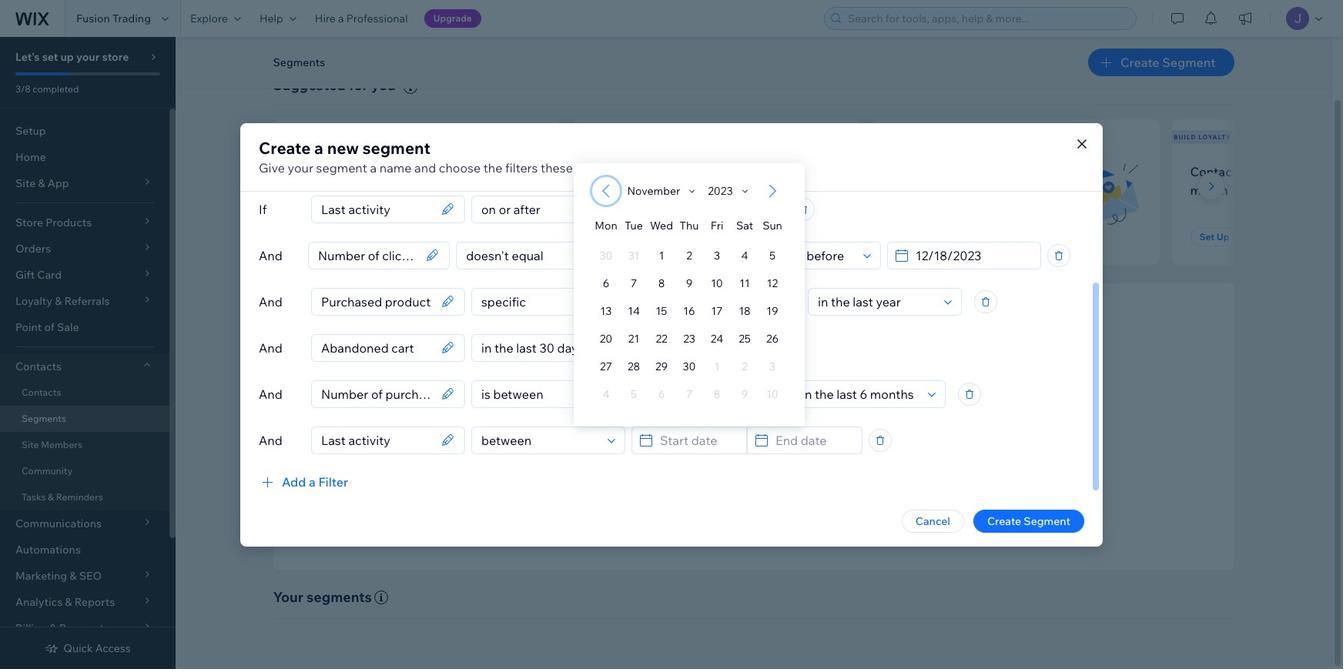 Task type: locate. For each thing, give the bounding box(es) containing it.
th
[[1335, 164, 1343, 179]]

28
[[628, 360, 640, 374]]

a right hire
[[338, 12, 344, 25]]

who inside active email subscribers who clicked on your campaign
[[1035, 164, 1060, 179]]

2 set from the left
[[600, 231, 616, 243]]

contacts button
[[0, 354, 169, 380]]

to right subscribed
[[359, 182, 371, 198]]

6 row from the top
[[592, 353, 786, 380]]

set up segment button up 31
[[591, 228, 682, 247]]

and down automatically
[[851, 457, 870, 470]]

home link
[[0, 144, 169, 170]]

1 horizontal spatial 6
[[658, 387, 665, 401]]

0 horizontal spatial subscribers
[[294, 133, 347, 141]]

the up groups
[[694, 413, 716, 430]]

Search for tools, apps, help & more... field
[[843, 8, 1131, 29]]

3 up from the left
[[917, 231, 930, 243]]

grid containing november
[[574, 163, 805, 427]]

9 inside cell
[[741, 387, 748, 401]]

0 vertical spatial 30
[[600, 249, 613, 263]]

1 horizontal spatial of
[[716, 436, 726, 450]]

you
[[371, 76, 396, 94]]

with
[[1246, 164, 1271, 179]]

3 set up segment button from the left
[[891, 228, 982, 247]]

a right the with
[[1274, 164, 1280, 179]]

let's
[[15, 50, 40, 64]]

contacts down new
[[320, 164, 371, 179]]

1 horizontal spatial 10
[[766, 387, 779, 401]]

1 horizontal spatial 7
[[686, 387, 693, 401]]

list containing new contacts who recently subscribed to your mailing list
[[270, 119, 1343, 265]]

set up segment button
[[292, 228, 382, 247], [591, 228, 682, 247], [891, 228, 982, 247], [1190, 228, 1281, 247]]

add a filter
[[282, 474, 348, 489]]

0 vertical spatial contacts
[[1190, 164, 1243, 179]]

0 vertical spatial and
[[414, 160, 436, 175]]

point
[[15, 320, 42, 334]]

1 horizontal spatial 4
[[741, 249, 748, 263]]

filter
[[318, 474, 348, 489]]

segments up site members
[[22, 413, 66, 424]]

3 set from the left
[[900, 231, 915, 243]]

5
[[769, 249, 776, 263], [631, 387, 637, 401]]

segments inside the sidebar 'element'
[[22, 413, 66, 424]]

1 up from the left
[[318, 231, 331, 243]]

set up segment button down on
[[891, 228, 982, 247]]

0 horizontal spatial 9
[[686, 277, 693, 290]]

who
[[374, 164, 398, 179], [710, 164, 734, 179], [1035, 164, 1060, 179]]

and up mailing
[[414, 160, 436, 175]]

1 set up segment button from the left
[[292, 228, 382, 247]]

4 up 11
[[741, 249, 748, 263]]

1 set from the left
[[301, 231, 316, 243]]

mon tue wed thu
[[595, 219, 699, 233]]

that
[[775, 436, 795, 450]]

7 right wednesday, december 6, 2023 cell
[[686, 387, 693, 401]]

29
[[655, 360, 668, 374]]

contacts for contacts popup button
[[15, 360, 62, 374]]

set up segment up 31
[[600, 231, 673, 243]]

contacts for contacts link
[[22, 387, 61, 398]]

1 horizontal spatial to
[[783, 457, 794, 470]]

to left drive
[[783, 457, 794, 470]]

1 vertical spatial 7
[[686, 387, 693, 401]]

5 left wednesday, december 6, 2023 cell
[[631, 387, 637, 401]]

1 horizontal spatial 30
[[683, 360, 696, 374]]

row down thu
[[592, 242, 786, 270]]

2 set up segment from the left
[[600, 231, 673, 243]]

30 left 31
[[600, 249, 613, 263]]

row containing 6
[[592, 270, 786, 297]]

row group
[[574, 242, 805, 427]]

2 horizontal spatial contacts
[[729, 436, 772, 450]]

drive
[[796, 457, 821, 470]]

email inside reach the right target audience create specific groups of contacts that update automatically send personalized email campaigns to drive sales and build trust
[[696, 457, 723, 470]]

1 horizontal spatial 5
[[769, 249, 776, 263]]

3 row from the top
[[592, 270, 786, 297]]

1 horizontal spatial 2
[[742, 360, 748, 374]]

6 up 13
[[603, 277, 609, 290]]

1 right 31
[[659, 249, 664, 263]]

0 horizontal spatial segments
[[22, 413, 66, 424]]

contacts down loyalty
[[1190, 164, 1243, 179]]

0 horizontal spatial and
[[414, 160, 436, 175]]

select an option field for enter a number text box on the top of the page
[[770, 242, 859, 268]]

site members
[[22, 439, 82, 451]]

of left the sale
[[44, 320, 55, 334]]

a right add
[[309, 474, 316, 489]]

1 row from the top
[[592, 205, 786, 242]]

0 vertical spatial 8
[[658, 277, 665, 290]]

3 down fri
[[714, 249, 720, 263]]

0 vertical spatial 4
[[741, 249, 748, 263]]

3 set up segment from the left
[[900, 231, 972, 243]]

contacts inside new contacts who recently subscribed to your mailing list
[[320, 164, 371, 179]]

who inside potential customers who haven't made a purchase yet
[[710, 164, 734, 179]]

30 right "29"
[[683, 360, 696, 374]]

1 vertical spatial of
[[716, 436, 726, 450]]

2 who from the left
[[710, 164, 734, 179]]

set up segment down the contacts with a birthday th
[[1200, 231, 1272, 243]]

4 set from the left
[[1200, 231, 1215, 243]]

0 vertical spatial subscribers
[[294, 133, 347, 141]]

create segment button for cancel
[[973, 510, 1084, 533]]

10 up target
[[766, 387, 779, 401]]

0 horizontal spatial 7
[[631, 277, 637, 290]]

1 vertical spatial create segment button
[[973, 510, 1084, 533]]

2 horizontal spatial who
[[1035, 164, 1060, 179]]

sunday, december 10, 2023 cell
[[759, 380, 786, 408]]

2 vertical spatial contacts
[[22, 387, 61, 398]]

a inside the contacts with a birthday th
[[1274, 164, 1280, 179]]

add a filter button
[[259, 473, 348, 491]]

segment
[[1162, 55, 1216, 70], [333, 231, 373, 243], [632, 231, 673, 243], [932, 231, 972, 243], [1232, 231, 1272, 243], [1024, 514, 1071, 528]]

clicked
[[891, 182, 932, 198]]

0 vertical spatial of
[[44, 320, 55, 334]]

row containing mon
[[592, 205, 786, 242]]

set up segment down subscribed
[[301, 231, 373, 243]]

set up segment for subscribed
[[301, 231, 373, 243]]

grid
[[574, 163, 805, 427]]

1
[[659, 249, 664, 263], [714, 360, 720, 374]]

contacts up campaigns
[[729, 436, 772, 450]]

set up segment button down the contacts with a birthday th
[[1190, 228, 1281, 247]]

0 horizontal spatial 2
[[686, 249, 692, 263]]

9 right 'friday, december 8, 2023' cell
[[741, 387, 748, 401]]

0 vertical spatial 3
[[714, 249, 720, 263]]

your right up
[[76, 50, 100, 64]]

1 down 24
[[714, 360, 720, 374]]

contacts down 'point of sale' at the top left of page
[[15, 360, 62, 374]]

1 vertical spatial 3
[[769, 360, 776, 374]]

segment up name
[[363, 137, 430, 158]]

2 up to text box
[[742, 360, 748, 374]]

build loyalty
[[1174, 133, 1232, 141]]

1 vertical spatial segments
[[22, 413, 66, 424]]

a inside potential customers who haven't made a purchase yet
[[672, 182, 679, 198]]

1 vertical spatial 2
[[742, 360, 748, 374]]

30 inside "cell"
[[600, 249, 613, 263]]

up
[[60, 50, 74, 64]]

0 horizontal spatial 10
[[711, 277, 723, 290]]

1 vertical spatial 9
[[741, 387, 748, 401]]

set
[[42, 50, 58, 64]]

a left name
[[370, 160, 377, 175]]

thu
[[680, 219, 699, 233]]

row down 16
[[592, 325, 786, 353]]

4
[[741, 249, 748, 263], [603, 387, 610, 401]]

0 horizontal spatial who
[[374, 164, 398, 179]]

who for your
[[374, 164, 398, 179]]

1 vertical spatial contacts
[[15, 360, 62, 374]]

4 row from the top
[[592, 297, 786, 325]]

row up 16
[[592, 270, 786, 297]]

9 up 16
[[686, 277, 693, 290]]

of
[[44, 320, 55, 334], [716, 436, 726, 450]]

friday, december 8, 2023 cell
[[703, 380, 731, 408]]

1 horizontal spatial who
[[710, 164, 734, 179]]

contacts inside reach the right target audience create specific groups of contacts that update automatically send personalized email campaigns to drive sales and build trust
[[729, 436, 772, 450]]

15
[[656, 304, 667, 318]]

20
[[600, 332, 613, 346]]

segments up suggested
[[273, 55, 325, 69]]

0 vertical spatial 9
[[686, 277, 693, 290]]

0 horizontal spatial to
[[359, 182, 371, 198]]

row up enter a number text box on the top of the page
[[592, 205, 786, 242]]

sunday, december 3, 2023 cell
[[759, 353, 786, 380]]

of down right
[[716, 436, 726, 450]]

8 up 15
[[658, 277, 665, 290]]

4 set up segment from the left
[[1200, 231, 1272, 243]]

segments
[[273, 55, 325, 69], [22, 413, 66, 424]]

0 vertical spatial segments
[[273, 55, 325, 69]]

1 vertical spatial select an option field
[[813, 288, 940, 315]]

the inside create a new segment give your segment a name and choose the filters these contacts should match.
[[484, 160, 503, 175]]

contacts inside popup button
[[15, 360, 62, 374]]

segment down new
[[316, 160, 367, 175]]

0 vertical spatial to
[[359, 182, 371, 198]]

1 horizontal spatial 9
[[741, 387, 748, 401]]

1 vertical spatial new
[[292, 164, 318, 179]]

30
[[600, 249, 613, 263], [683, 360, 696, 374]]

0 vertical spatial 5
[[769, 249, 776, 263]]

hire a professional link
[[306, 0, 417, 37]]

email down groups
[[696, 457, 723, 470]]

create inside reach the right target audience create specific groups of contacts that update automatically send personalized email campaigns to drive sales and build trust
[[601, 436, 634, 450]]

0 horizontal spatial 5
[[631, 387, 637, 401]]

row containing 20
[[592, 325, 786, 353]]

november button
[[627, 184, 699, 198]]

1 vertical spatial the
[[694, 413, 716, 430]]

subscribers up campaign
[[965, 164, 1032, 179]]

row up reach
[[592, 380, 786, 408]]

to inside new contacts who recently subscribed to your mailing list
[[359, 182, 371, 198]]

a down customers
[[672, 182, 679, 198]]

segments for segments button in the top of the page
[[273, 55, 325, 69]]

set up segment button down subscribed
[[292, 228, 382, 247]]

create segment button for segments
[[1088, 49, 1234, 76]]

alert containing november
[[623, 184, 756, 198]]

community
[[22, 465, 73, 477]]

segments
[[307, 588, 372, 606]]

None field
[[317, 196, 437, 222], [313, 242, 421, 268], [317, 288, 437, 315], [317, 335, 437, 361], [317, 381, 437, 407], [317, 427, 437, 453], [317, 196, 437, 222], [313, 242, 421, 268], [317, 288, 437, 315], [317, 335, 437, 361], [317, 381, 437, 407], [317, 427, 437, 453]]

1 horizontal spatial create segment button
[[1088, 49, 1234, 76]]

1 horizontal spatial 1
[[714, 360, 720, 374]]

1 vertical spatial subscribers
[[965, 164, 1032, 179]]

1 horizontal spatial the
[[694, 413, 716, 430]]

hire
[[315, 12, 336, 25]]

new inside new contacts who recently subscribed to your mailing list
[[292, 164, 318, 179]]

your down name
[[374, 182, 400, 198]]

18
[[739, 304, 751, 318]]

trust
[[900, 457, 924, 470]]

24
[[711, 332, 723, 346]]

who up the 2023
[[710, 164, 734, 179]]

1 vertical spatial create segment
[[987, 514, 1071, 528]]

tuesday, october 31, 2023 cell
[[620, 242, 648, 270]]

these
[[541, 160, 573, 175]]

1 vertical spatial 1
[[714, 360, 720, 374]]

saturday, december 9, 2023 cell
[[731, 380, 759, 408]]

0 vertical spatial select an option field
[[770, 242, 859, 268]]

8 inside cell
[[714, 387, 720, 401]]

&
[[48, 491, 54, 503]]

0 horizontal spatial email
[[696, 457, 723, 470]]

2 down thu
[[686, 249, 692, 263]]

25
[[739, 332, 751, 346]]

row down "23" at the right
[[592, 353, 786, 380]]

update
[[797, 436, 833, 450]]

up down subscribed
[[318, 231, 331, 243]]

new for new contacts who recently subscribed to your mailing list
[[292, 164, 318, 179]]

1 vertical spatial email
[[696, 457, 723, 470]]

3 who from the left
[[1035, 164, 1060, 179]]

1 vertical spatial 30
[[683, 360, 696, 374]]

home
[[15, 150, 46, 164]]

0 horizontal spatial create segment button
[[973, 510, 1084, 533]]

1 horizontal spatial subscribers
[[965, 164, 1032, 179]]

0 vertical spatial 6
[[603, 277, 609, 290]]

0 horizontal spatial 30
[[600, 249, 613, 263]]

Select an option field
[[770, 242, 859, 268], [813, 288, 940, 315], [797, 381, 923, 407]]

create a new segment give your segment a name and choose the filters these contacts should match.
[[259, 137, 709, 175]]

0 horizontal spatial contacts
[[320, 164, 371, 179]]

0 horizontal spatial the
[[484, 160, 503, 175]]

7 row from the top
[[592, 380, 786, 408]]

1 horizontal spatial and
[[851, 457, 870, 470]]

1 vertical spatial and
[[851, 457, 870, 470]]

row
[[592, 205, 786, 242], [592, 242, 786, 270], [592, 270, 786, 297], [592, 297, 786, 325], [592, 325, 786, 353], [592, 353, 786, 380], [592, 380, 786, 408]]

0 horizontal spatial 6
[[603, 277, 609, 290]]

contacts link
[[0, 380, 169, 406]]

0 vertical spatial new
[[275, 133, 292, 141]]

0 vertical spatial the
[[484, 160, 503, 175]]

reminders
[[56, 491, 103, 503]]

7 down 31
[[631, 277, 637, 290]]

5 row from the top
[[592, 325, 786, 353]]

create inside create a new segment give your segment a name and choose the filters these contacts should match.
[[259, 137, 311, 158]]

1 vertical spatial 8
[[714, 387, 720, 401]]

thursday, december 7, 2023 cell
[[675, 380, 703, 408]]

contacts inside the contacts with a birthday th
[[1190, 164, 1243, 179]]

Start date field
[[655, 427, 742, 453]]

1 horizontal spatial 3
[[769, 360, 776, 374]]

tasks & reminders link
[[0, 484, 169, 511]]

contacts down contacts popup button
[[22, 387, 61, 398]]

1 vertical spatial 6
[[658, 387, 665, 401]]

1 horizontal spatial segments
[[273, 55, 325, 69]]

completed
[[33, 83, 79, 95]]

2 set up segment button from the left
[[591, 228, 682, 247]]

row up "23" at the right
[[592, 297, 786, 325]]

personalized
[[629, 457, 694, 470]]

27
[[600, 360, 612, 374]]

1 horizontal spatial email
[[930, 164, 962, 179]]

2
[[686, 249, 692, 263], [742, 360, 748, 374]]

5 up 12
[[769, 249, 776, 263]]

set for active email subscribers who clicked on your campaign
[[900, 231, 915, 243]]

1 who from the left
[[374, 164, 398, 179]]

1 set up segment from the left
[[301, 231, 373, 243]]

1 horizontal spatial contacts
[[576, 160, 625, 175]]

2 up from the left
[[618, 231, 630, 243]]

email inside active email subscribers who clicked on your campaign
[[930, 164, 962, 179]]

row group containing 30
[[574, 242, 805, 427]]

set up segment button for clicked
[[891, 228, 982, 247]]

who up campaign
[[1035, 164, 1060, 179]]

set up segment down on
[[900, 231, 972, 243]]

alert
[[623, 184, 756, 198]]

1 vertical spatial to
[[783, 457, 794, 470]]

1 vertical spatial 5
[[631, 387, 637, 401]]

up down the contacts with a birthday th
[[1217, 231, 1230, 243]]

3 right saturday, december 2, 2023 'cell'
[[769, 360, 776, 374]]

new up give
[[275, 133, 292, 141]]

segments inside button
[[273, 55, 325, 69]]

0 vertical spatial email
[[930, 164, 962, 179]]

0 horizontal spatial of
[[44, 320, 55, 334]]

sidebar element
[[0, 37, 176, 669]]

Choose a condition field
[[477, 196, 603, 222], [461, 242, 576, 268], [477, 288, 603, 315], [477, 335, 603, 361], [477, 381, 603, 407], [477, 427, 603, 453]]

your right give
[[288, 160, 313, 175]]

row containing 13
[[592, 297, 786, 325]]

email
[[930, 164, 962, 179], [696, 457, 723, 470]]

1 vertical spatial 4
[[603, 387, 610, 401]]

set up segment button for subscribed
[[292, 228, 382, 247]]

6 right tuesday, december 5, 2023 cell
[[658, 387, 665, 401]]

0 horizontal spatial 4
[[603, 387, 610, 401]]

your right on
[[952, 182, 978, 198]]

your
[[273, 588, 303, 606]]

4 down 27
[[603, 387, 610, 401]]

up for clicked
[[917, 231, 930, 243]]

list
[[270, 119, 1343, 265]]

set up segment button for made
[[591, 228, 682, 247]]

fusion trading
[[76, 12, 151, 25]]

1 vertical spatial 10
[[766, 387, 779, 401]]

8 right the thursday, december 7, 2023 "cell"
[[714, 387, 720, 401]]

email up on
[[930, 164, 962, 179]]

who inside new contacts who recently subscribed to your mailing list
[[374, 164, 398, 179]]

10 left 11
[[711, 277, 723, 290]]

16
[[683, 304, 695, 318]]

6 inside cell
[[658, 387, 665, 401]]

0 vertical spatial segment
[[363, 137, 430, 158]]

up for made
[[618, 231, 630, 243]]

new
[[327, 137, 359, 158]]

0 horizontal spatial 8
[[658, 277, 665, 290]]

0 vertical spatial create segment
[[1121, 55, 1216, 70]]

add
[[282, 474, 306, 489]]

your inside active email subscribers who clicked on your campaign
[[952, 182, 978, 198]]

4 inside cell
[[603, 387, 610, 401]]

0 vertical spatial create segment button
[[1088, 49, 1234, 76]]

0 horizontal spatial 1
[[659, 249, 664, 263]]

sat
[[736, 219, 753, 233]]

set up segment
[[301, 231, 373, 243], [600, 231, 673, 243], [900, 231, 972, 243], [1200, 231, 1272, 243]]

new up subscribed
[[292, 164, 318, 179]]

and inside reach the right target audience create specific groups of contacts that update automatically send personalized email campaigns to drive sales and build trust
[[851, 457, 870, 470]]

segments link
[[0, 406, 169, 432]]

recently
[[401, 164, 448, 179]]

contacts up haven't
[[576, 160, 625, 175]]

up down clicked at top right
[[917, 231, 930, 243]]

suggested for you
[[273, 76, 396, 94]]

2023 button
[[708, 184, 751, 198]]

who left recently
[[374, 164, 398, 179]]

subscribers down suggested
[[294, 133, 347, 141]]

2 row from the top
[[592, 242, 786, 270]]

3 inside sunday, december 3, 2023 cell
[[769, 360, 776, 374]]

create segment
[[1121, 55, 1216, 70], [987, 514, 1071, 528]]

the left "filters"
[[484, 160, 503, 175]]

up right mon
[[618, 231, 630, 243]]

access
[[95, 642, 131, 655]]

1 horizontal spatial 8
[[714, 387, 720, 401]]

friday, december 1, 2023 cell
[[703, 353, 731, 380]]

1 vertical spatial segment
[[316, 160, 367, 175]]



Task type: vqa. For each thing, say whether or not it's contained in the screenshot.


Task type: describe. For each thing, give the bounding box(es) containing it.
members
[[41, 439, 82, 451]]

your inside create a new segment give your segment a name and choose the filters these contacts should match.
[[288, 160, 313, 175]]

new for new subscribers
[[275, 133, 292, 141]]

your inside the sidebar 'element'
[[76, 50, 100, 64]]

19
[[767, 304, 778, 318]]

for
[[349, 76, 368, 94]]

1 inside cell
[[714, 360, 720, 374]]

alert inside grid
[[623, 184, 756, 198]]

5 inside cell
[[631, 387, 637, 401]]

if
[[259, 201, 267, 217]]

0 vertical spatial 2
[[686, 249, 692, 263]]

automations link
[[0, 537, 169, 563]]

target
[[754, 413, 794, 430]]

segments for the segments link
[[22, 413, 66, 424]]

store
[[102, 50, 129, 64]]

give
[[259, 160, 285, 175]]

11
[[740, 277, 750, 290]]

row containing 27
[[592, 353, 786, 380]]

active email subscribers who clicked on your campaign
[[891, 164, 1060, 198]]

10 inside cell
[[766, 387, 779, 401]]

3/8 completed
[[15, 83, 79, 95]]

build
[[1174, 133, 1197, 141]]

potential
[[591, 164, 643, 179]]

set for potential customers who haven't made a purchase yet
[[600, 231, 616, 243]]

End date field
[[771, 427, 857, 453]]

purchase
[[681, 182, 735, 198]]

and inside create a new segment give your segment a name and choose the filters these contacts should match.
[[414, 160, 436, 175]]

a left new
[[314, 137, 323, 158]]

groups
[[678, 436, 714, 450]]

5 and from the top
[[259, 432, 282, 448]]

1 and from the top
[[259, 248, 282, 263]]

0 vertical spatial 10
[[711, 277, 723, 290]]

26
[[766, 332, 779, 346]]

contacts with a birthday th
[[1190, 164, 1343, 198]]

on
[[935, 182, 949, 198]]

reach the right target audience create specific groups of contacts that update automatically send personalized email campaigns to drive sales and build trust
[[601, 413, 924, 470]]

should
[[628, 160, 667, 175]]

tuesday, december 5, 2023 cell
[[620, 380, 648, 408]]

0 horizontal spatial 3
[[714, 249, 720, 263]]

new subscribers
[[275, 133, 347, 141]]

your inside new contacts who recently subscribed to your mailing list
[[374, 182, 400, 198]]

your segments
[[273, 588, 372, 606]]

2 inside saturday, december 2, 2023 'cell'
[[742, 360, 748, 374]]

hire a professional
[[315, 12, 408, 25]]

6 for row containing 6
[[603, 277, 609, 290]]

site members link
[[0, 432, 169, 458]]

1 horizontal spatial create segment
[[1121, 55, 1216, 70]]

automations
[[15, 543, 81, 557]]

2 and from the top
[[259, 294, 282, 309]]

17
[[711, 304, 723, 318]]

loyalty
[[1199, 133, 1232, 141]]

0 vertical spatial 1
[[659, 249, 664, 263]]

audience
[[797, 413, 856, 430]]

4 and from the top
[[259, 386, 282, 402]]

campaign
[[981, 182, 1038, 198]]

monday, october 30, 2023 cell
[[592, 242, 620, 270]]

help
[[260, 12, 283, 25]]

november
[[627, 184, 680, 198]]

monday, december 4, 2023 cell
[[592, 380, 620, 408]]

To text field
[[719, 381, 763, 407]]

haven't
[[591, 182, 633, 198]]

customers
[[646, 164, 707, 179]]

professional
[[346, 12, 408, 25]]

7 inside the thursday, december 7, 2023 "cell"
[[686, 387, 693, 401]]

subscribers inside active email subscribers who clicked on your campaign
[[965, 164, 1032, 179]]

3/8
[[15, 83, 30, 95]]

set up segment for made
[[600, 231, 673, 243]]

fusion
[[76, 12, 110, 25]]

31
[[628, 249, 640, 263]]

campaigns
[[726, 457, 781, 470]]

row containing 4
[[592, 380, 786, 408]]

tue
[[625, 219, 643, 233]]

choose
[[439, 160, 481, 175]]

setup
[[15, 124, 46, 138]]

row containing 30
[[592, 242, 786, 270]]

wed
[[650, 219, 673, 233]]

3 and from the top
[[259, 340, 282, 355]]

4 up from the left
[[1217, 231, 1230, 243]]

of inside the sidebar 'element'
[[44, 320, 55, 334]]

Select a date field
[[655, 196, 780, 222]]

automatically
[[836, 436, 903, 450]]

new contacts who recently subscribed to your mailing list
[[292, 164, 465, 198]]

select an option field for select options field
[[813, 288, 940, 315]]

Enter a number text field
[[614, 242, 736, 268]]

suggested
[[273, 76, 346, 94]]

wednesday, december 6, 2023 cell
[[648, 380, 675, 408]]

2 vertical spatial select an option field
[[797, 381, 923, 407]]

list
[[448, 182, 465, 198]]

21
[[628, 332, 639, 346]]

saturday, december 2, 2023 cell
[[731, 353, 759, 380]]

4 set up segment button from the left
[[1190, 228, 1281, 247]]

sale
[[57, 320, 79, 334]]

set up segment for clicked
[[900, 231, 972, 243]]

setup link
[[0, 118, 169, 144]]

subscribed
[[292, 182, 356, 198]]

cancel button
[[902, 510, 964, 533]]

match.
[[670, 160, 709, 175]]

22
[[656, 332, 667, 346]]

13
[[600, 304, 612, 318]]

reach
[[651, 413, 691, 430]]

made
[[636, 182, 669, 198]]

upgrade button
[[424, 9, 481, 28]]

to inside reach the right target audience create specific groups of contacts that update automatically send personalized email campaigns to drive sales and build trust
[[783, 457, 794, 470]]

6 for wednesday, december 6, 2023 cell
[[658, 387, 665, 401]]

12/18/2023 field
[[911, 242, 1036, 268]]

the inside reach the right target audience create specific groups of contacts that update automatically send personalized email campaigns to drive sales and build trust
[[694, 413, 716, 430]]

of inside reach the right target audience create specific groups of contacts that update automatically send personalized email campaigns to drive sales and build trust
[[716, 436, 726, 450]]

active
[[891, 164, 928, 179]]

Select options field
[[637, 288, 773, 315]]

help button
[[250, 0, 306, 37]]

who for purchase
[[710, 164, 734, 179]]

right
[[719, 413, 750, 430]]

name
[[380, 160, 412, 175]]

quick access button
[[45, 642, 131, 655]]

birthday
[[1283, 164, 1332, 179]]

a inside button
[[309, 474, 316, 489]]

up for subscribed
[[318, 231, 331, 243]]

community link
[[0, 458, 169, 484]]

trading
[[112, 12, 151, 25]]

point of sale link
[[0, 314, 169, 340]]

mailing
[[403, 182, 445, 198]]

contacts inside create a new segment give your segment a name and choose the filters these contacts should match.
[[576, 160, 625, 175]]

set for new contacts who recently subscribed to your mailing list
[[301, 231, 316, 243]]

14
[[628, 304, 640, 318]]

segments button
[[265, 51, 333, 74]]

0 horizontal spatial create segment
[[987, 514, 1071, 528]]

0 vertical spatial 7
[[631, 277, 637, 290]]

build
[[873, 457, 898, 470]]

sun
[[763, 219, 782, 233]]

From text field
[[642, 381, 686, 407]]



